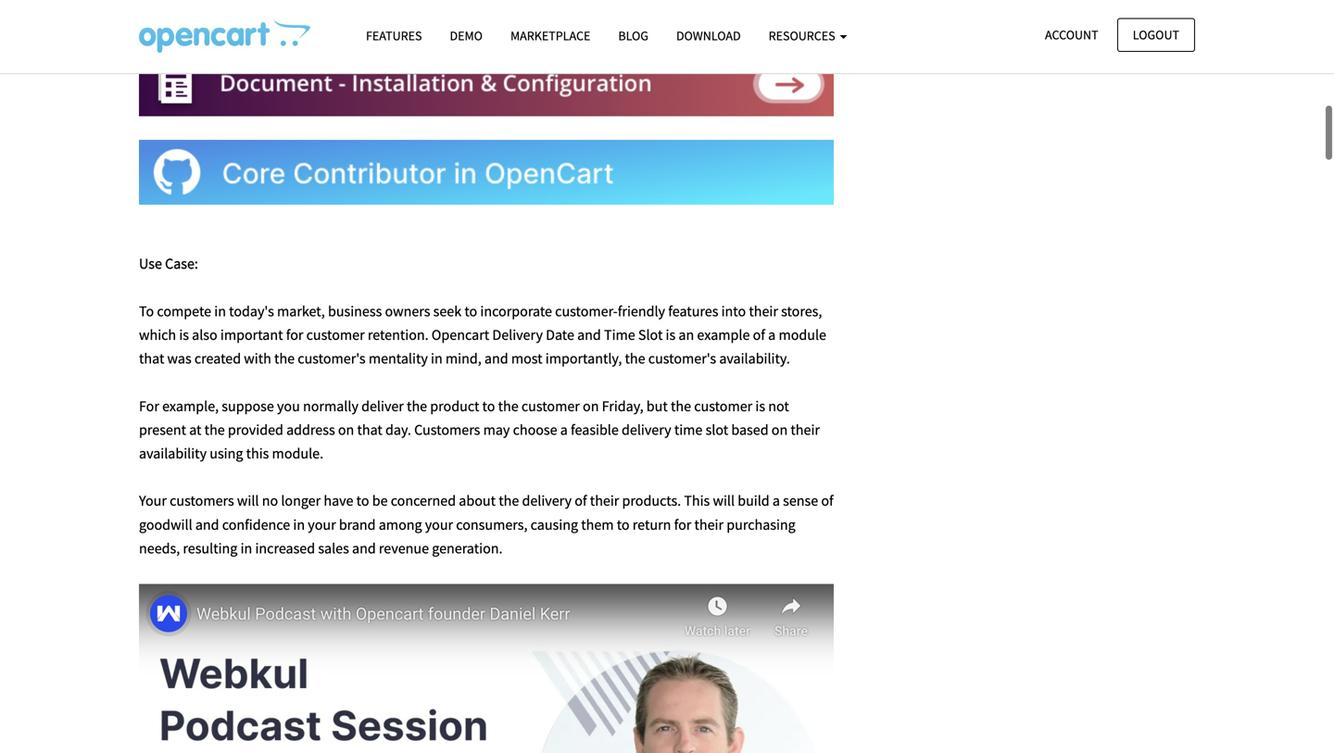 Task type: vqa. For each thing, say whether or not it's contained in the screenshot.
will to the right
yes



Task type: describe. For each thing, give the bounding box(es) containing it.
was
[[167, 350, 192, 368]]

owners
[[385, 302, 431, 321]]

consumers,
[[456, 516, 528, 534]]

features
[[669, 302, 719, 321]]

address
[[287, 421, 335, 439]]

in down longer
[[293, 516, 305, 534]]

purchasing
[[727, 516, 796, 534]]

you
[[277, 397, 300, 416]]

the up may
[[498, 397, 519, 416]]

blog link
[[605, 19, 663, 52]]

be
[[372, 492, 388, 510]]

but
[[647, 397, 668, 416]]

and down "brand"
[[352, 539, 376, 558]]

may
[[484, 421, 510, 439]]

2 your from the left
[[425, 516, 453, 534]]

a inside "your customers will no longer have to be concerned about the delivery of their products. this will build a sense of goodwill and confidence in your brand among your consumers, causing them to return for their purchasing needs, resulting in increased sales and revenue generation."
[[773, 492, 781, 510]]

friday,
[[602, 397, 644, 416]]

longer
[[281, 492, 321, 510]]

seek
[[434, 302, 462, 321]]

logout link
[[1118, 18, 1196, 52]]

importantly,
[[546, 350, 622, 368]]

this
[[684, 492, 710, 510]]

availability
[[139, 444, 207, 463]]

to right the them
[[617, 516, 630, 534]]

download link
[[663, 19, 755, 52]]

the down slot
[[625, 350, 646, 368]]

an
[[679, 326, 695, 344]]

and up resulting
[[195, 516, 219, 534]]

mind,
[[446, 350, 482, 368]]

created
[[195, 350, 241, 368]]

today's
[[229, 302, 274, 321]]

day.
[[386, 421, 411, 439]]

for inside "your customers will no longer have to be concerned about the delivery of their products. this will build a sense of goodwill and confidence in your brand among your consumers, causing them to return for their purchasing needs, resulting in increased sales and revenue generation."
[[674, 516, 692, 534]]

sales
[[318, 539, 349, 558]]

incorporate
[[481, 302, 552, 321]]

among
[[379, 516, 422, 534]]

demo
[[450, 27, 483, 44]]

and left most
[[485, 350, 509, 368]]

marketplace
[[511, 27, 591, 44]]

deliver
[[362, 397, 404, 416]]

generation.
[[432, 539, 503, 558]]

product
[[430, 397, 480, 416]]

for example, suppose you normally deliver the product to the customer on friday, but the customer is not present at the provided address on that day. customers may choose a feasible delivery time slot based on their availability using this module.
[[139, 397, 820, 463]]

normally
[[303, 397, 359, 416]]

module.
[[272, 444, 324, 463]]

the right at
[[205, 421, 225, 439]]

use
[[139, 255, 162, 273]]

availability.
[[720, 350, 791, 368]]

delivery
[[493, 326, 543, 344]]

resources link
[[755, 19, 862, 52]]

for inside 'to compete in today's market, business owners seek to incorporate customer-friendly features into their stores, which is also important for customer retention. opencart delivery date and time slot is an example of a module that was created with the customer's mentality in mind, and most importantly, the customer's availability.'
[[286, 326, 304, 344]]

important
[[221, 326, 283, 344]]

2 horizontal spatial of
[[822, 492, 834, 510]]

business
[[328, 302, 382, 321]]

date
[[546, 326, 575, 344]]

0 horizontal spatial on
[[338, 421, 354, 439]]

causing
[[531, 516, 579, 534]]

market,
[[277, 302, 325, 321]]

no
[[262, 492, 278, 510]]

example
[[698, 326, 750, 344]]

the right with
[[274, 350, 295, 368]]

into
[[722, 302, 746, 321]]

them
[[581, 516, 614, 534]]

case:
[[165, 255, 198, 273]]

feasible
[[571, 421, 619, 439]]

the up 'day.'
[[407, 397, 427, 416]]

of inside 'to compete in today's market, business owners seek to incorporate customer-friendly features into their stores, which is also important for customer retention. opencart delivery date and time slot is an example of a module that was created with the customer's mentality in mind, and most importantly, the customer's availability.'
[[753, 326, 766, 344]]

example,
[[162, 397, 219, 416]]

slot
[[706, 421, 729, 439]]

have
[[324, 492, 354, 510]]

0 horizontal spatial is
[[179, 326, 189, 344]]

opencart - opencart delivery date and time image
[[139, 19, 311, 53]]

products.
[[623, 492, 682, 510]]

brand
[[339, 516, 376, 534]]

in up also
[[214, 302, 226, 321]]

account link
[[1030, 18, 1115, 52]]

friendly
[[618, 302, 666, 321]]



Task type: locate. For each thing, give the bounding box(es) containing it.
1 horizontal spatial delivery
[[622, 421, 672, 439]]

use case:
[[139, 255, 198, 273]]

return
[[633, 516, 672, 534]]

1 horizontal spatial is
[[666, 326, 676, 344]]

in down confidence
[[241, 539, 252, 558]]

0 horizontal spatial for
[[286, 326, 304, 344]]

2 horizontal spatial is
[[756, 397, 766, 416]]

for down the market,
[[286, 326, 304, 344]]

0 vertical spatial delivery
[[622, 421, 672, 439]]

also
[[192, 326, 218, 344]]

2 will from the left
[[713, 492, 735, 510]]

of up the them
[[575, 492, 587, 510]]

goodwill
[[139, 516, 193, 534]]

for down this
[[674, 516, 692, 534]]

module
[[779, 326, 827, 344]]

0 horizontal spatial customer
[[306, 326, 365, 344]]

0 horizontal spatial your
[[308, 516, 336, 534]]

demo link
[[436, 19, 497, 52]]

this
[[246, 444, 269, 463]]

to inside 'to compete in today's market, business owners seek to incorporate customer-friendly features into their stores, which is also important for customer retention. opencart delivery date and time slot is an example of a module that was created with the customer's mentality in mind, and most importantly, the customer's availability.'
[[465, 302, 478, 321]]

resulting
[[183, 539, 238, 558]]

1 horizontal spatial customer
[[522, 397, 580, 416]]

to
[[139, 302, 154, 321]]

0 vertical spatial a
[[769, 326, 776, 344]]

slot
[[639, 326, 663, 344]]

is inside the for example, suppose you normally deliver the product to the customer on friday, but the customer is not present at the provided address on that day. customers may choose a feasible delivery time slot based on their availability using this module.
[[756, 397, 766, 416]]

a inside 'to compete in today's market, business owners seek to incorporate customer-friendly features into their stores, which is also important for customer retention. opencart delivery date and time slot is an example of a module that was created with the customer's mentality in mind, and most importantly, the customer's availability.'
[[769, 326, 776, 344]]

provided
[[228, 421, 284, 439]]

based
[[732, 421, 769, 439]]

0 horizontal spatial that
[[139, 350, 164, 368]]

0 horizontal spatial will
[[237, 492, 259, 510]]

1 horizontal spatial will
[[713, 492, 735, 510]]

confidence
[[222, 516, 290, 534]]

your
[[308, 516, 336, 534], [425, 516, 453, 534]]

1 horizontal spatial on
[[583, 397, 599, 416]]

1 customer's from the left
[[298, 350, 366, 368]]

1 horizontal spatial that
[[357, 421, 383, 439]]

your customers will no longer have to be concerned about the delivery of their products. this will build a sense of goodwill and confidence in your brand among your consumers, causing them to return for their purchasing needs, resulting in increased sales and revenue generation.
[[139, 492, 834, 558]]

will right this
[[713, 492, 735, 510]]

of up availability.
[[753, 326, 766, 344]]

1 horizontal spatial your
[[425, 516, 453, 534]]

of
[[753, 326, 766, 344], [575, 492, 587, 510], [822, 492, 834, 510]]

mentality
[[369, 350, 428, 368]]

1 vertical spatial delivery
[[522, 492, 572, 510]]

delivery down but
[[622, 421, 672, 439]]

retention.
[[368, 326, 429, 344]]

features
[[366, 27, 422, 44]]

to inside the for example, suppose you normally deliver the product to the customer on friday, but the customer is not present at the provided address on that day. customers may choose a feasible delivery time slot based on their availability using this module.
[[483, 397, 495, 416]]

logout
[[1134, 26, 1180, 43]]

time
[[604, 326, 636, 344]]

in left mind,
[[431, 350, 443, 368]]

their right based
[[791, 421, 820, 439]]

1 will from the left
[[237, 492, 259, 510]]

1 vertical spatial for
[[674, 516, 692, 534]]

is
[[179, 326, 189, 344], [666, 326, 676, 344], [756, 397, 766, 416]]

1 horizontal spatial customer's
[[649, 350, 717, 368]]

needs,
[[139, 539, 180, 558]]

on up feasible
[[583, 397, 599, 416]]

customer up choose
[[522, 397, 580, 416]]

account
[[1046, 26, 1099, 43]]

2 customer's from the left
[[649, 350, 717, 368]]

their inside the for example, suppose you normally deliver the product to the customer on friday, but the customer is not present at the provided address on that day. customers may choose a feasible delivery time slot based on their availability using this module.
[[791, 421, 820, 439]]

0 horizontal spatial customer's
[[298, 350, 366, 368]]

with
[[244, 350, 271, 368]]

a up availability.
[[769, 326, 776, 344]]

their inside 'to compete in today's market, business owners seek to incorporate customer-friendly features into their stores, which is also important for customer retention. opencart delivery date and time slot is an example of a module that was created with the customer's mentality in mind, and most importantly, the customer's availability.'
[[749, 302, 779, 321]]

using
[[210, 444, 243, 463]]

customer down business
[[306, 326, 365, 344]]

customer's
[[298, 350, 366, 368], [649, 350, 717, 368]]

features link
[[352, 19, 436, 52]]

1 vertical spatial a
[[561, 421, 568, 439]]

your up sales
[[308, 516, 336, 534]]

is left not
[[756, 397, 766, 416]]

delivery up causing
[[522, 492, 572, 510]]

a right build
[[773, 492, 781, 510]]

to right seek
[[465, 302, 478, 321]]

will
[[237, 492, 259, 510], [713, 492, 735, 510]]

a inside the for example, suppose you normally deliver the product to the customer on friday, but the customer is not present at the provided address on that day. customers may choose a feasible delivery time slot based on their availability using this module.
[[561, 421, 568, 439]]

choose
[[513, 421, 558, 439]]

delivery
[[622, 421, 672, 439], [522, 492, 572, 510]]

their
[[749, 302, 779, 321], [791, 421, 820, 439], [590, 492, 620, 510], [695, 516, 724, 534]]

present
[[139, 421, 186, 439]]

blog
[[619, 27, 649, 44]]

time
[[675, 421, 703, 439]]

sense
[[783, 492, 819, 510]]

stores,
[[782, 302, 823, 321]]

1 horizontal spatial for
[[674, 516, 692, 534]]

customers
[[170, 492, 234, 510]]

which
[[139, 326, 176, 344]]

to compete in today's market, business owners seek to incorporate customer-friendly features into their stores, which is also important for customer retention. opencart delivery date and time slot is an example of a module that was created with the customer's mentality in mind, and most importantly, the customer's availability.
[[139, 302, 827, 368]]

on down not
[[772, 421, 788, 439]]

their down this
[[695, 516, 724, 534]]

will left no
[[237, 492, 259, 510]]

marketplace link
[[497, 19, 605, 52]]

to left the be
[[357, 492, 369, 510]]

delivery inside the for example, suppose you normally deliver the product to the customer on friday, but the customer is not present at the provided address on that day. customers may choose a feasible delivery time slot based on their availability using this module.
[[622, 421, 672, 439]]

that down which
[[139, 350, 164, 368]]

1 your from the left
[[308, 516, 336, 534]]

build
[[738, 492, 770, 510]]

customer inside 'to compete in today's market, business owners seek to incorporate customer-friendly features into their stores, which is also important for customer retention. opencart delivery date and time slot is an example of a module that was created with the customer's mentality in mind, and most importantly, the customer's availability.'
[[306, 326, 365, 344]]

on down normally
[[338, 421, 354, 439]]

to
[[465, 302, 478, 321], [483, 397, 495, 416], [357, 492, 369, 510], [617, 516, 630, 534]]

in
[[214, 302, 226, 321], [431, 350, 443, 368], [293, 516, 305, 534], [241, 539, 252, 558]]

that inside 'to compete in today's market, business owners seek to incorporate customer-friendly features into their stores, which is also important for customer retention. opencart delivery date and time slot is an example of a module that was created with the customer's mentality in mind, and most importantly, the customer's availability.'
[[139, 350, 164, 368]]

their up the them
[[590, 492, 620, 510]]

is left also
[[179, 326, 189, 344]]

customers
[[414, 421, 481, 439]]

your down "concerned" at left
[[425, 516, 453, 534]]

0 horizontal spatial of
[[575, 492, 587, 510]]

delivery inside "your customers will no longer have to be concerned about the delivery of their products. this will build a sense of goodwill and confidence in your brand among your consumers, causing them to return for their purchasing needs, resulting in increased sales and revenue generation."
[[522, 492, 572, 510]]

at
[[189, 421, 202, 439]]

is left 'an'
[[666, 326, 676, 344]]

opencart
[[432, 326, 490, 344]]

the inside "your customers will no longer have to be concerned about the delivery of their products. this will build a sense of goodwill and confidence in your brand among your consumers, causing them to return for their purchasing needs, resulting in increased sales and revenue generation."
[[499, 492, 519, 510]]

customer up slot
[[695, 397, 753, 416]]

most
[[512, 350, 543, 368]]

resources
[[769, 27, 838, 44]]

concerned
[[391, 492, 456, 510]]

0 vertical spatial for
[[286, 326, 304, 344]]

0 horizontal spatial delivery
[[522, 492, 572, 510]]

2 horizontal spatial on
[[772, 421, 788, 439]]

customer
[[306, 326, 365, 344], [522, 397, 580, 416], [695, 397, 753, 416]]

customer's down 'an'
[[649, 350, 717, 368]]

your
[[139, 492, 167, 510]]

a
[[769, 326, 776, 344], [561, 421, 568, 439], [773, 492, 781, 510]]

1 horizontal spatial of
[[753, 326, 766, 344]]

1 vertical spatial that
[[357, 421, 383, 439]]

compete
[[157, 302, 211, 321]]

customer's up normally
[[298, 350, 366, 368]]

suppose
[[222, 397, 274, 416]]

and
[[578, 326, 601, 344], [485, 350, 509, 368], [195, 516, 219, 534], [352, 539, 376, 558]]

2 horizontal spatial customer
[[695, 397, 753, 416]]

increased
[[255, 539, 315, 558]]

on
[[583, 397, 599, 416], [338, 421, 354, 439], [772, 421, 788, 439]]

a right choose
[[561, 421, 568, 439]]

the up "consumers,"
[[499, 492, 519, 510]]

of right sense
[[822, 492, 834, 510]]

2 vertical spatial a
[[773, 492, 781, 510]]

that down 'deliver'
[[357, 421, 383, 439]]

download
[[677, 27, 741, 44]]

to up may
[[483, 397, 495, 416]]

about
[[459, 492, 496, 510]]

the right but
[[671, 397, 692, 416]]

not
[[769, 397, 790, 416]]

that inside the for example, suppose you normally deliver the product to the customer on friday, but the customer is not present at the provided address on that day. customers may choose a feasible delivery time slot based on their availability using this module.
[[357, 421, 383, 439]]

customer-
[[555, 302, 618, 321]]

their right into
[[749, 302, 779, 321]]

0 vertical spatial that
[[139, 350, 164, 368]]

and down customer-
[[578, 326, 601, 344]]



